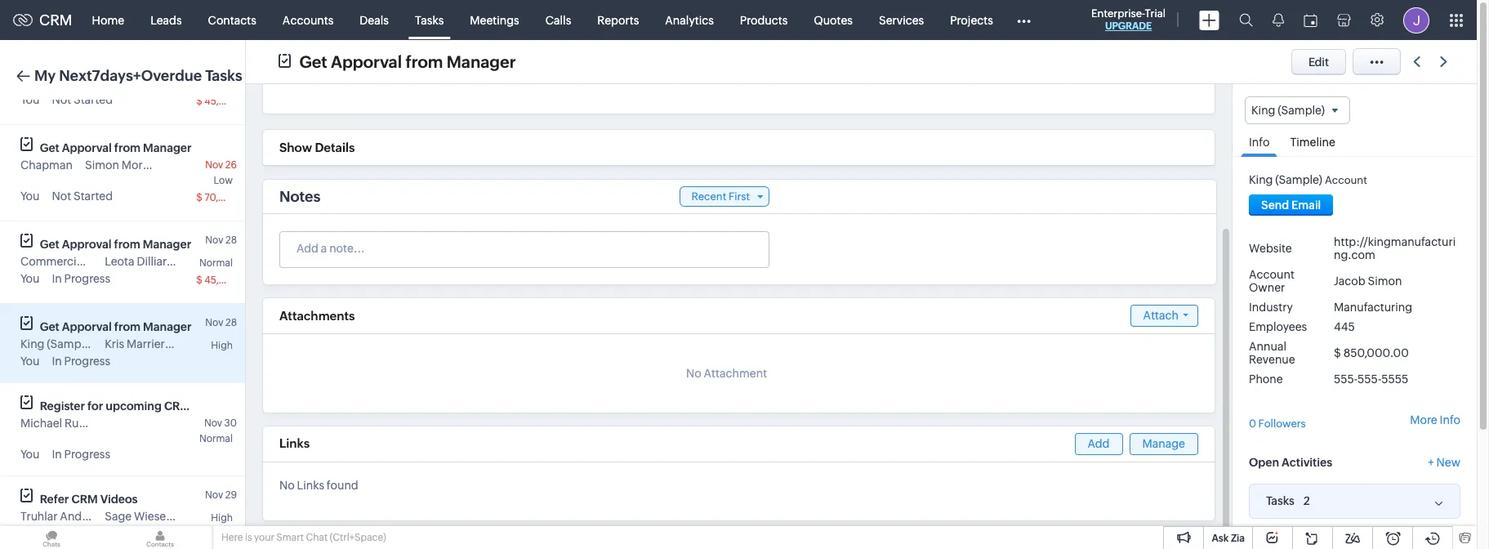 Task type: describe. For each thing, give the bounding box(es) containing it.
first
[[729, 190, 750, 203]]

not for $ 45,000.00
[[52, 93, 71, 106]]

high for kris marrier (sample)
[[211, 340, 233, 351]]

1 horizontal spatial info
[[1440, 414, 1461, 427]]

simon morasca (sample)
[[85, 158, 216, 172]]

no attachment
[[686, 367, 767, 380]]

in progress for press
[[52, 272, 110, 285]]

2 vertical spatial apporval
[[62, 320, 112, 333]]

high for sage wieser (sample)
[[211, 512, 233, 524]]

manager inside get apporval from manager nov 26
[[143, 141, 192, 154]]

29
[[225, 489, 237, 501]]

attachment
[[704, 367, 767, 380]]

upcoming
[[106, 400, 162, 413]]

nov 29
[[205, 489, 237, 501]]

normal inside michael ruta (sample) normal
[[199, 433, 233, 444]]

info link
[[1241, 124, 1278, 157]]

deals link
[[347, 0, 402, 40]]

revenue
[[1249, 353, 1295, 366]]

show details link
[[279, 141, 355, 154]]

(sample) inside michael ruta (sample) normal
[[91, 417, 138, 430]]

attach
[[1143, 309, 1179, 322]]

services
[[879, 13, 924, 27]]

attachments
[[279, 309, 355, 323]]

phone
[[1249, 373, 1283, 386]]

$ for get apporval from manager
[[196, 192, 202, 203]]

your
[[254, 532, 274, 543]]

edit
[[1309, 55, 1329, 68]]

leads
[[150, 13, 182, 27]]

$ 850,000.00
[[1334, 347, 1409, 360]]

register
[[40, 400, 85, 413]]

crm inside register for upcoming crm webinars nov 30
[[164, 400, 190, 413]]

attach link
[[1130, 305, 1199, 327]]

king (sample) account
[[1249, 173, 1367, 186]]

contacts image
[[109, 526, 212, 549]]

0 horizontal spatial simon
[[85, 158, 119, 172]]

kris
[[105, 337, 124, 350]]

account inside king (sample) account
[[1325, 174, 1367, 186]]

for
[[87, 400, 103, 413]]

account owner
[[1249, 268, 1295, 294]]

followers
[[1259, 418, 1306, 430]]

1 truhlar from the left
[[20, 510, 58, 523]]

here
[[221, 532, 243, 543]]

0 vertical spatial crm
[[39, 11, 72, 29]]

timeline link
[[1282, 124, 1344, 156]]

leota
[[105, 255, 134, 268]]

manage link
[[1129, 433, 1199, 455]]

michael
[[20, 417, 62, 430]]

no for links
[[279, 479, 295, 492]]

from up kris
[[114, 320, 141, 333]]

manager up the kris marrier (sample)
[[143, 320, 192, 333]]

King (Sample) field
[[1245, 96, 1351, 124]]

found
[[327, 479, 358, 492]]

555-555-5555
[[1334, 373, 1409, 386]]

simon for account owner
[[1368, 275, 1402, 288]]

is
[[245, 532, 252, 543]]

get up commercial
[[40, 238, 59, 251]]

nov 28 for leota dilliard (sample)
[[205, 234, 237, 246]]

$ 70,000.00
[[196, 192, 254, 203]]

employees
[[1249, 320, 1307, 333]]

2 vertical spatial tasks
[[1266, 494, 1295, 508]]

1 you from the top
[[20, 93, 40, 106]]

45,000.00 for refer crm videos
[[204, 529, 254, 541]]

create menu image
[[1199, 10, 1220, 30]]

ruta
[[65, 417, 89, 430]]

show details
[[279, 141, 355, 154]]

signals image
[[1273, 13, 1284, 27]]

register for upcoming crm webinars nov 30
[[40, 400, 244, 429]]

calls
[[546, 13, 571, 27]]

from down the tasks link
[[406, 52, 443, 71]]

task owner
[[337, 72, 399, 85]]

tasks link
[[402, 0, 457, 40]]

manager down meetings 'link'
[[447, 52, 516, 71]]

(sample) inside field
[[1278, 104, 1325, 117]]

get apporval from manager nov 26
[[40, 141, 237, 171]]

0
[[1249, 418, 1256, 430]]

not started for $ 70,000.00
[[52, 190, 113, 203]]

owner for task owner
[[363, 72, 399, 85]]

info inside "info" link
[[1249, 136, 1270, 149]]

reports link
[[584, 0, 652, 40]]

45,000.00 for get approval from manager
[[204, 275, 254, 286]]

no for attachments
[[686, 367, 702, 380]]

0 vertical spatial get apporval from manager
[[299, 52, 516, 71]]

products
[[740, 13, 788, 27]]

annual
[[1249, 340, 1287, 353]]

$ 45,000.00 for get approval from manager
[[196, 275, 254, 286]]

2 vertical spatial king
[[20, 337, 45, 350]]

search image
[[1239, 13, 1253, 27]]

(sample) right the marrier
[[167, 337, 214, 350]]

recent first
[[692, 190, 750, 203]]

owner for account owner
[[1249, 281, 1285, 294]]

dilliard
[[137, 255, 174, 268]]

quotes
[[814, 13, 853, 27]]

Add a note... field
[[280, 240, 768, 257]]

timeline
[[1290, 136, 1336, 149]]

get down accounts link
[[299, 52, 327, 71]]

no links found
[[279, 479, 358, 492]]

jacob for task owner
[[435, 73, 466, 86]]

website
[[1249, 242, 1292, 255]]

smart
[[276, 532, 304, 543]]

(sample) left kris
[[47, 337, 94, 350]]

http://kingmanufacturi ng.com
[[1334, 235, 1456, 262]]

3 you from the top
[[20, 272, 40, 285]]

accounts link
[[269, 0, 347, 40]]

more info link
[[1410, 414, 1461, 427]]

1 555- from the left
[[1334, 373, 1358, 386]]

enterprise-
[[1091, 7, 1145, 20]]

create menu element
[[1190, 0, 1230, 40]]

1 vertical spatial tasks
[[205, 67, 242, 84]]

jacob simon for account owner
[[1334, 275, 1402, 288]]

new
[[1437, 456, 1461, 469]]

in progress for and
[[52, 527, 110, 540]]

calls link
[[532, 0, 584, 40]]

ng.com
[[1334, 249, 1376, 262]]

0 horizontal spatial account
[[1249, 268, 1295, 281]]

tasks inside the tasks link
[[415, 13, 444, 27]]

morasca
[[122, 158, 167, 172]]

king (sample) inside field
[[1252, 104, 1325, 117]]

sage
[[105, 510, 132, 523]]

contacts
[[208, 13, 256, 27]]

1 45,000.00 from the top
[[204, 96, 254, 107]]

apporval inside get apporval from manager nov 26
[[62, 141, 112, 154]]

meetings
[[470, 13, 519, 27]]

kris marrier (sample)
[[105, 337, 214, 350]]

home
[[92, 13, 124, 27]]

2
[[1304, 494, 1310, 507]]

enterprise-trial upgrade
[[1091, 7, 1166, 32]]

my next7days+overdue tasks
[[34, 67, 242, 84]]

1 vertical spatial king (sample)
[[20, 337, 94, 350]]

refer crm videos
[[40, 493, 138, 506]]

michael ruta (sample) normal
[[20, 417, 233, 444]]

1 $ 45,000.00 from the top
[[196, 96, 254, 107]]

30
[[224, 417, 237, 429]]

previous record image
[[1413, 56, 1421, 67]]

$ for get approval from manager
[[196, 275, 202, 286]]

services link
[[866, 0, 937, 40]]

(sample) up the low
[[169, 158, 216, 172]]

add
[[1088, 437, 1110, 450]]

6 you from the top
[[20, 527, 40, 540]]

in for apporval
[[52, 355, 62, 368]]

$ 45,000.00 for refer crm videos
[[196, 529, 254, 541]]



Task type: vqa. For each thing, say whether or not it's contained in the screenshot.
Favorites link at left
no



Task type: locate. For each thing, give the bounding box(es) containing it.
low
[[214, 175, 233, 186]]

1 not started from the top
[[52, 93, 113, 106]]

nov 28 for kris marrier (sample)
[[205, 317, 237, 328]]

$ 45,000.00 down nov 29
[[196, 529, 254, 541]]

2 vertical spatial 45,000.00
[[204, 529, 254, 541]]

details
[[315, 141, 355, 154]]

1 horizontal spatial owner
[[1249, 281, 1285, 294]]

king (sample) up the timeline link
[[1252, 104, 1325, 117]]

28 for leota dilliard (sample)
[[225, 234, 237, 246]]

chats image
[[0, 526, 103, 549]]

2 not from the top
[[52, 190, 71, 203]]

nov left 30
[[204, 417, 222, 429]]

nov left 29
[[205, 489, 223, 501]]

4 you from the top
[[20, 355, 40, 368]]

you down my
[[20, 93, 40, 106]]

2 nov 28 from the top
[[205, 317, 237, 328]]

in progress for (sample)
[[52, 355, 110, 368]]

truhlar down refer
[[20, 510, 58, 523]]

0 vertical spatial no
[[686, 367, 702, 380]]

in progress down ruta
[[52, 448, 110, 461]]

in progress down truhlar and truhlar attys
[[52, 527, 110, 540]]

links left 'found'
[[297, 479, 324, 492]]

1 progress from the top
[[64, 272, 110, 285]]

progress for (sample)
[[64, 355, 110, 368]]

manage
[[1143, 437, 1185, 450]]

2 vertical spatial simon
[[1368, 275, 1402, 288]]

28 for kris marrier (sample)
[[225, 317, 237, 328]]

0 vertical spatial tasks
[[415, 13, 444, 27]]

king up "info" link at the top
[[1252, 104, 1276, 117]]

apporval up task owner
[[331, 52, 402, 71]]

notes
[[279, 188, 321, 205]]

3 progress from the top
[[64, 448, 110, 461]]

owner up industry
[[1249, 281, 1285, 294]]

commercial
[[20, 255, 85, 268]]

2 in from the top
[[52, 355, 62, 368]]

1 in from the top
[[52, 272, 62, 285]]

task
[[337, 72, 360, 85]]

1 vertical spatial not
[[52, 190, 71, 203]]

in progress down kris
[[52, 355, 110, 368]]

1 vertical spatial king
[[1249, 173, 1273, 186]]

king down "info" link at the top
[[1249, 173, 1273, 186]]

nov left 26
[[205, 159, 223, 171]]

account down website
[[1249, 268, 1295, 281]]

1 vertical spatial owner
[[1249, 281, 1285, 294]]

account down 'timeline'
[[1325, 174, 1367, 186]]

$ 45,000.00 down leota dilliard (sample)
[[196, 275, 254, 286]]

started down next7days+overdue
[[74, 93, 113, 106]]

2 horizontal spatial tasks
[[1266, 494, 1295, 508]]

in for approval
[[52, 272, 62, 285]]

progress down press
[[64, 272, 110, 285]]

from up leota
[[114, 238, 140, 251]]

1 vertical spatial get apporval from manager
[[40, 320, 192, 333]]

activities
[[1282, 456, 1333, 469]]

(sample) up the timeline link
[[1278, 104, 1325, 117]]

0 vertical spatial owner
[[363, 72, 399, 85]]

1 vertical spatial 28
[[225, 317, 237, 328]]

progress down kris
[[64, 355, 110, 368]]

0 vertical spatial account
[[1325, 174, 1367, 186]]

king
[[1252, 104, 1276, 117], [1249, 173, 1273, 186], [20, 337, 45, 350]]

$ down the '445'
[[1334, 347, 1341, 360]]

$ 45,000.00
[[196, 96, 254, 107], [196, 275, 254, 286], [196, 529, 254, 541]]

nov inside register for upcoming crm webinars nov 30
[[204, 417, 222, 429]]

26
[[225, 159, 237, 171]]

0 horizontal spatial jacob simon
[[435, 73, 503, 86]]

jacob simon down meetings 'link'
[[435, 73, 503, 86]]

1 started from the top
[[74, 93, 113, 106]]

1 vertical spatial apporval
[[62, 141, 112, 154]]

0 vertical spatial $ 45,000.00
[[196, 96, 254, 107]]

2 28 from the top
[[225, 317, 237, 328]]

profile element
[[1394, 0, 1440, 40]]

in down and on the bottom of the page
[[52, 527, 62, 540]]

in progress
[[52, 272, 110, 285], [52, 355, 110, 368], [52, 448, 110, 461], [52, 527, 110, 540]]

chapman
[[20, 158, 73, 172]]

crm link
[[13, 11, 72, 29]]

simon up manufacturing
[[1368, 275, 1402, 288]]

+ new
[[1428, 456, 1461, 469]]

high up 'webinars'
[[211, 340, 233, 351]]

45,000.00 down leota dilliard (sample)
[[204, 275, 254, 286]]

approval
[[62, 238, 112, 251]]

you down "chapman"
[[20, 190, 40, 203]]

trial
[[1145, 7, 1166, 20]]

not down my
[[52, 93, 71, 106]]

0 vertical spatial king (sample)
[[1252, 104, 1325, 117]]

0 horizontal spatial get apporval from manager
[[40, 320, 192, 333]]

2 you from the top
[[20, 190, 40, 203]]

accounts
[[283, 13, 334, 27]]

0 horizontal spatial tasks
[[205, 67, 242, 84]]

progress for press
[[64, 272, 110, 285]]

not
[[52, 93, 71, 106], [52, 190, 71, 203]]

crm up truhlar and truhlar attys
[[71, 493, 98, 506]]

in down michael
[[52, 448, 62, 461]]

2 vertical spatial $ 45,000.00
[[196, 529, 254, 541]]

high up here
[[211, 512, 233, 524]]

king up register
[[20, 337, 45, 350]]

commercial press
[[20, 255, 116, 268]]

annual revenue
[[1249, 340, 1295, 366]]

70,000.00
[[204, 192, 254, 203]]

1 vertical spatial started
[[74, 190, 113, 203]]

open
[[1249, 456, 1279, 469]]

0 horizontal spatial king (sample)
[[20, 337, 94, 350]]

(sample) down "upcoming"
[[91, 417, 138, 430]]

1 vertical spatial not started
[[52, 190, 113, 203]]

jacob simon up manufacturing
[[1334, 275, 1402, 288]]

1 vertical spatial jacob
[[1334, 275, 1366, 288]]

leota dilliard (sample)
[[105, 255, 223, 268]]

crm left 'webinars'
[[164, 400, 190, 413]]

nov for get approval from manager
[[205, 234, 223, 246]]

crm left home link
[[39, 11, 72, 29]]

tasks right deals link
[[415, 13, 444, 27]]

0 horizontal spatial owner
[[363, 72, 399, 85]]

sage wieser (sample)
[[105, 510, 220, 523]]

get inside get apporval from manager nov 26
[[40, 141, 59, 154]]

jacob down ng.com
[[1334, 275, 1366, 288]]

2 horizontal spatial simon
[[1368, 275, 1402, 288]]

1 in progress from the top
[[52, 272, 110, 285]]

in up register
[[52, 355, 62, 368]]

(sample) down 'timeline'
[[1276, 173, 1323, 186]]

nov up the kris marrier (sample)
[[205, 317, 223, 328]]

1 vertical spatial nov 28
[[205, 317, 237, 328]]

2 vertical spatial crm
[[71, 493, 98, 506]]

jacob for account owner
[[1334, 275, 1366, 288]]

3 $ 45,000.00 from the top
[[196, 529, 254, 541]]

deals
[[360, 13, 389, 27]]

1 28 from the top
[[225, 234, 237, 246]]

more
[[1410, 414, 1438, 427]]

progress down truhlar and truhlar attys
[[64, 527, 110, 540]]

contacts link
[[195, 0, 269, 40]]

no up 'smart'
[[279, 479, 295, 492]]

owner right task
[[363, 72, 399, 85]]

1 vertical spatial simon
[[85, 158, 119, 172]]

truhlar and truhlar attys
[[20, 510, 151, 523]]

0 vertical spatial normal
[[199, 257, 233, 269]]

more info
[[1410, 414, 1461, 427]]

1 not from the top
[[52, 93, 71, 106]]

jacob down the tasks link
[[435, 73, 466, 86]]

4 progress from the top
[[64, 527, 110, 540]]

you down commercial
[[20, 272, 40, 285]]

4 in progress from the top
[[52, 527, 110, 540]]

None button
[[1249, 195, 1334, 216]]

0 vertical spatial king
[[1252, 104, 1276, 117]]

leads link
[[137, 0, 195, 40]]

1 horizontal spatial truhlar
[[84, 510, 121, 523]]

info right more at the bottom
[[1440, 414, 1461, 427]]

2 normal from the top
[[199, 433, 233, 444]]

$ left 70,000.00
[[196, 192, 202, 203]]

2 started from the top
[[74, 190, 113, 203]]

king (sample) left kris
[[20, 337, 94, 350]]

0 vertical spatial 45,000.00
[[204, 96, 254, 107]]

3 in progress from the top
[[52, 448, 110, 461]]

(sample) right dilliard
[[176, 255, 223, 268]]

in
[[52, 272, 62, 285], [52, 355, 62, 368], [52, 448, 62, 461], [52, 527, 62, 540]]

info up the king (sample) link
[[1249, 136, 1270, 149]]

started for $ 45,000.00
[[74, 93, 113, 106]]

owner
[[363, 72, 399, 85], [1249, 281, 1285, 294]]

1 horizontal spatial simon
[[469, 73, 503, 86]]

simon left the morasca
[[85, 158, 119, 172]]

truhlar down refer crm videos
[[84, 510, 121, 523]]

profile image
[[1404, 7, 1430, 33]]

no left attachment
[[686, 367, 702, 380]]

manager up 'simon morasca (sample)'
[[143, 141, 192, 154]]

owner inside account owner
[[1249, 281, 1285, 294]]

$ down my next7days+overdue tasks
[[196, 96, 202, 107]]

edit button
[[1292, 49, 1346, 75]]

2 in progress from the top
[[52, 355, 110, 368]]

you down michael
[[20, 448, 40, 461]]

tasks left the 2
[[1266, 494, 1295, 508]]

search element
[[1230, 0, 1263, 40]]

$ down leota dilliard (sample)
[[196, 275, 202, 286]]

45,000.00 down 29
[[204, 529, 254, 541]]

from inside get apporval from manager nov 26
[[114, 141, 141, 154]]

2 not started from the top
[[52, 190, 113, 203]]

wieser
[[134, 510, 170, 523]]

open activities
[[1249, 456, 1333, 469]]

simon down meetings
[[469, 73, 503, 86]]

apporval up "chapman"
[[62, 141, 112, 154]]

progress
[[64, 272, 110, 285], [64, 355, 110, 368], [64, 448, 110, 461], [64, 527, 110, 540]]

started for $ 70,000.00
[[74, 190, 113, 203]]

get apporval from manager up task owner
[[299, 52, 516, 71]]

jacob simon
[[435, 73, 503, 86], [1334, 275, 1402, 288]]

1 normal from the top
[[199, 257, 233, 269]]

from up the morasca
[[114, 141, 141, 154]]

1 horizontal spatial king (sample)
[[1252, 104, 1325, 117]]

recent
[[692, 190, 727, 203]]

1 vertical spatial no
[[279, 479, 295, 492]]

progress for and
[[64, 527, 110, 540]]

calendar image
[[1304, 13, 1318, 27]]

get apporval from manager up kris
[[40, 320, 192, 333]]

0 vertical spatial links
[[279, 436, 310, 450]]

28
[[225, 234, 237, 246], [225, 317, 237, 328]]

not started for $ 45,000.00
[[52, 93, 113, 106]]

signals element
[[1263, 0, 1294, 40]]

2 high from the top
[[211, 512, 233, 524]]

nov for refer crm videos
[[205, 489, 223, 501]]

nov
[[205, 159, 223, 171], [205, 234, 223, 246], [205, 317, 223, 328], [204, 417, 222, 429], [205, 489, 223, 501]]

started up approval
[[74, 190, 113, 203]]

0 followers
[[1249, 418, 1306, 430]]

Other Modules field
[[1006, 7, 1042, 33]]

in for crm
[[52, 527, 62, 540]]

1 horizontal spatial account
[[1325, 174, 1367, 186]]

1 vertical spatial info
[[1440, 414, 1461, 427]]

analytics
[[665, 13, 714, 27]]

1 horizontal spatial no
[[686, 367, 702, 380]]

attys
[[124, 510, 151, 523]]

3 in from the top
[[52, 448, 62, 461]]

1 vertical spatial normal
[[199, 433, 233, 444]]

king (sample) link
[[1249, 173, 1323, 186]]

1 horizontal spatial tasks
[[415, 13, 444, 27]]

not started down "chapman"
[[52, 190, 113, 203]]

manufacturing
[[1334, 301, 1413, 314]]

tasks down the contacts link
[[205, 67, 242, 84]]

0 vertical spatial not
[[52, 93, 71, 106]]

quotes link
[[801, 0, 866, 40]]

1 vertical spatial $ 45,000.00
[[196, 275, 254, 286]]

in progress down commercial press
[[52, 272, 110, 285]]

$ left here
[[196, 529, 202, 541]]

zia
[[1231, 533, 1245, 544]]

3 45,000.00 from the top
[[204, 529, 254, 541]]

nov 28
[[205, 234, 237, 246], [205, 317, 237, 328]]

1 vertical spatial account
[[1249, 268, 1295, 281]]

2 progress from the top
[[64, 355, 110, 368]]

0 vertical spatial nov 28
[[205, 234, 237, 246]]

850,000.00
[[1344, 347, 1409, 360]]

0 vertical spatial info
[[1249, 136, 1270, 149]]

0 vertical spatial 28
[[225, 234, 237, 246]]

nov 28 up the kris marrier (sample)
[[205, 317, 237, 328]]

+
[[1428, 456, 1434, 469]]

1 high from the top
[[211, 340, 233, 351]]

get
[[299, 52, 327, 71], [40, 141, 59, 154], [40, 238, 59, 251], [40, 320, 59, 333]]

2 555- from the left
[[1358, 373, 1382, 386]]

1 vertical spatial links
[[297, 479, 324, 492]]

nov for get apporval from manager
[[205, 317, 223, 328]]

simon for task owner
[[469, 73, 503, 86]]

manager up leota dilliard (sample)
[[143, 238, 191, 251]]

manager
[[447, 52, 516, 71], [143, 141, 192, 154], [143, 238, 191, 251], [143, 320, 192, 333]]

0 vertical spatial jacob
[[435, 73, 466, 86]]

1 vertical spatial 45,000.00
[[204, 275, 254, 286]]

upgrade
[[1105, 20, 1152, 32]]

get down commercial
[[40, 320, 59, 333]]

products link
[[727, 0, 801, 40]]

king inside field
[[1252, 104, 1276, 117]]

1 horizontal spatial jacob
[[1334, 275, 1366, 288]]

king (sample)
[[1252, 104, 1325, 117], [20, 337, 94, 350]]

next7days+overdue
[[59, 67, 202, 84]]

videos
[[100, 493, 138, 506]]

(sample) down nov 29
[[173, 510, 220, 523]]

get apporval from manager
[[299, 52, 516, 71], [40, 320, 192, 333]]

45,000.00 up 26
[[204, 96, 254, 107]]

normal right dilliard
[[199, 257, 233, 269]]

2 truhlar from the left
[[84, 510, 121, 523]]

0 vertical spatial not started
[[52, 93, 113, 106]]

apporval up kris
[[62, 320, 112, 333]]

nov down $ 70,000.00
[[205, 234, 223, 246]]

not for $ 70,000.00
[[52, 190, 71, 203]]

not started down my
[[52, 93, 113, 106]]

0 vertical spatial apporval
[[331, 52, 402, 71]]

1 horizontal spatial get apporval from manager
[[299, 52, 516, 71]]

0 vertical spatial jacob simon
[[435, 73, 503, 86]]

here is your smart chat (ctrl+space)
[[221, 532, 386, 543]]

simon
[[469, 73, 503, 86], [85, 158, 119, 172], [1368, 275, 1402, 288]]

1 horizontal spatial jacob simon
[[1334, 275, 1402, 288]]

webinars
[[193, 400, 244, 413]]

nov 28 down $ 70,000.00
[[205, 234, 237, 246]]

not down "chapman"
[[52, 190, 71, 203]]

home link
[[79, 0, 137, 40]]

0 horizontal spatial jacob
[[435, 73, 466, 86]]

2 45,000.00 from the top
[[204, 275, 254, 286]]

high
[[211, 340, 233, 351], [211, 512, 233, 524]]

1 vertical spatial jacob simon
[[1334, 275, 1402, 288]]

0 horizontal spatial truhlar
[[20, 510, 58, 523]]

1 nov 28 from the top
[[205, 234, 237, 246]]

0 vertical spatial simon
[[469, 73, 503, 86]]

1 vertical spatial high
[[211, 512, 233, 524]]

0 vertical spatial high
[[211, 340, 233, 351]]

links up no links found
[[279, 436, 310, 450]]

$ 45,000.00 up 26
[[196, 96, 254, 107]]

$ for refer crm videos
[[196, 529, 202, 541]]

you down truhlar and truhlar attys
[[20, 527, 40, 540]]

ask
[[1212, 533, 1229, 544]]

1 vertical spatial crm
[[164, 400, 190, 413]]

0 horizontal spatial info
[[1249, 136, 1270, 149]]

nov inside get apporval from manager nov 26
[[205, 159, 223, 171]]

analytics link
[[652, 0, 727, 40]]

4 in from the top
[[52, 527, 62, 540]]

jacob simon for task owner
[[435, 73, 503, 86]]

get up "chapman"
[[40, 141, 59, 154]]

2 $ 45,000.00 from the top
[[196, 275, 254, 286]]

5 you from the top
[[20, 448, 40, 461]]

in down commercial
[[52, 272, 62, 285]]

0 horizontal spatial no
[[279, 479, 295, 492]]

normal down 30
[[199, 433, 233, 444]]

0 vertical spatial started
[[74, 93, 113, 106]]

no
[[686, 367, 702, 380], [279, 479, 295, 492]]

meetings link
[[457, 0, 532, 40]]

you up michael
[[20, 355, 40, 368]]

next record image
[[1440, 56, 1451, 67]]



